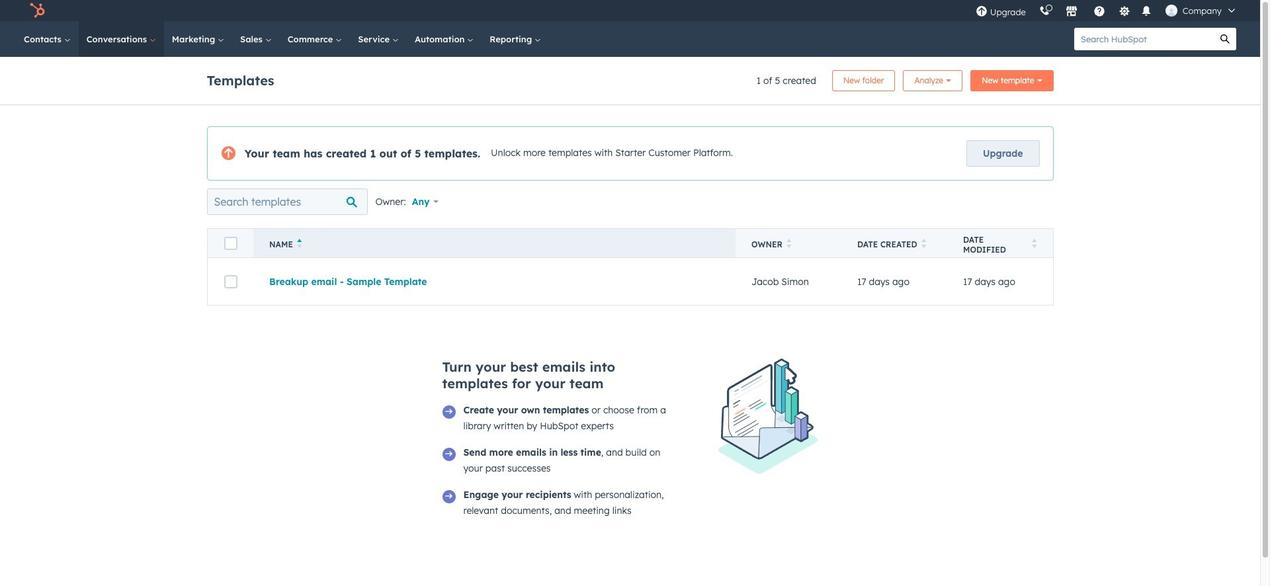 Task type: describe. For each thing, give the bounding box(es) containing it.
press to sort. image for second press to sort. element from right
[[922, 239, 927, 248]]

Search HubSpot search field
[[1075, 28, 1215, 50]]

1 press to sort. element from the left
[[787, 239, 792, 250]]

2 press to sort. element from the left
[[922, 239, 927, 250]]

3 press to sort. element from the left
[[1033, 239, 1038, 250]]

press to sort. image
[[1033, 239, 1038, 248]]



Task type: locate. For each thing, give the bounding box(es) containing it.
0 horizontal spatial press to sort. image
[[787, 239, 792, 248]]

Search search field
[[207, 189, 368, 215]]

jacob simon image
[[1166, 5, 1178, 17]]

marketplaces image
[[1066, 6, 1078, 18]]

2 press to sort. image from the left
[[922, 239, 927, 248]]

0 horizontal spatial press to sort. element
[[787, 239, 792, 250]]

banner
[[207, 66, 1054, 91]]

1 press to sort. image from the left
[[787, 239, 792, 248]]

press to sort. element
[[787, 239, 792, 250], [922, 239, 927, 250], [1033, 239, 1038, 250]]

press to sort. image
[[787, 239, 792, 248], [922, 239, 927, 248]]

menu
[[970, 0, 1245, 21]]

1 horizontal spatial press to sort. element
[[922, 239, 927, 250]]

press to sort. image for 1st press to sort. element
[[787, 239, 792, 248]]

ascending sort. press to sort descending. element
[[297, 239, 302, 250]]

2 horizontal spatial press to sort. element
[[1033, 239, 1038, 250]]

1 horizontal spatial press to sort. image
[[922, 239, 927, 248]]

ascending sort. press to sort descending. image
[[297, 239, 302, 248]]



Task type: vqa. For each thing, say whether or not it's contained in the screenshot.
3rd column header from the right
no



